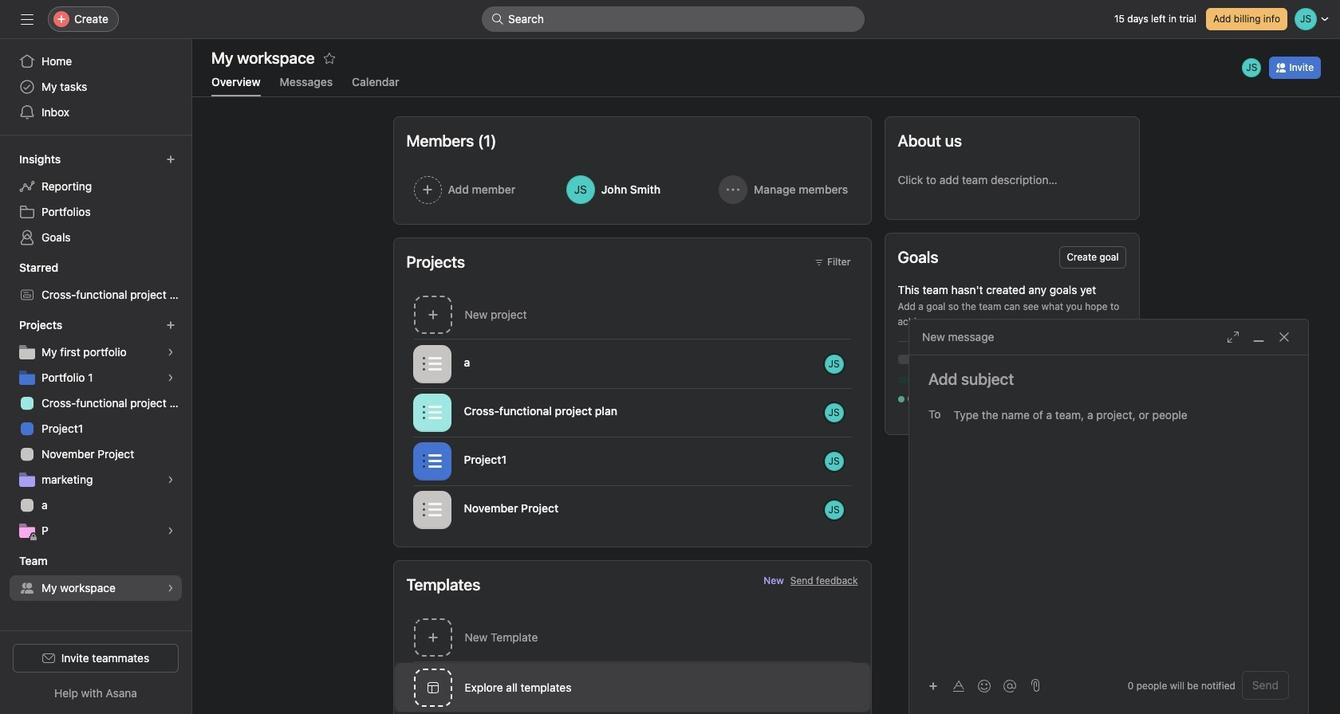 Task type: locate. For each thing, give the bounding box(es) containing it.
list image
[[423, 355, 442, 374], [423, 403, 442, 423]]

2 list image from the top
[[423, 501, 442, 520]]

list image for 5th list item from the bottom of the page
[[423, 355, 442, 374]]

list image for second list item
[[423, 403, 442, 423]]

see details, my workspace image
[[166, 584, 176, 594]]

1 vertical spatial list image
[[423, 403, 442, 423]]

see details, p image
[[166, 527, 176, 536]]

list item
[[394, 340, 871, 389], [394, 389, 871, 437], [394, 437, 871, 486], [394, 486, 871, 535], [394, 713, 871, 715]]

list box
[[482, 6, 865, 32]]

teams element
[[0, 547, 192, 605]]

expand popout to full screen image
[[1227, 331, 1240, 344]]

see details, my first portfolio image
[[166, 348, 176, 357]]

4 list item from the top
[[394, 486, 871, 535]]

toolbar
[[922, 675, 1025, 698]]

0 vertical spatial list image
[[423, 452, 442, 471]]

Add subject text field
[[910, 369, 1309, 391]]

1 vertical spatial list image
[[423, 501, 442, 520]]

2 list image from the top
[[423, 403, 442, 423]]

1 list image from the top
[[423, 355, 442, 374]]

Type the name of a team, a project, or people text field
[[954, 405, 1281, 425]]

1 list item from the top
[[394, 340, 871, 389]]

minimize image
[[1253, 331, 1266, 344]]

list image
[[423, 452, 442, 471], [423, 501, 442, 520]]

1 list image from the top
[[423, 452, 442, 471]]

dialog
[[910, 320, 1309, 715]]

add to starred image
[[323, 52, 336, 65]]

0 vertical spatial list image
[[423, 355, 442, 374]]

hide sidebar image
[[21, 13, 34, 26]]

see details, portfolio 1 image
[[166, 373, 176, 383]]



Task type: describe. For each thing, give the bounding box(es) containing it.
formatting image
[[953, 680, 966, 693]]

list image for third list item from the top
[[423, 452, 442, 471]]

3 list item from the top
[[394, 437, 871, 486]]

emoji image
[[978, 680, 991, 693]]

2 list item from the top
[[394, 389, 871, 437]]

global element
[[0, 39, 192, 135]]

insights element
[[0, 145, 192, 254]]

prominent image
[[492, 13, 504, 26]]

new insights image
[[166, 155, 176, 164]]

see details, marketing image
[[166, 476, 176, 485]]

projects element
[[0, 311, 192, 547]]

5 list item from the top
[[394, 713, 871, 715]]

close image
[[1278, 331, 1291, 344]]

new project or portfolio image
[[166, 321, 176, 330]]

at mention image
[[1004, 680, 1017, 693]]

starred element
[[0, 254, 192, 311]]

list image for fourth list item from the top of the page
[[423, 501, 442, 520]]



Task type: vqa. For each thing, say whether or not it's contained in the screenshot.
rightmost the More actions Icon
no



